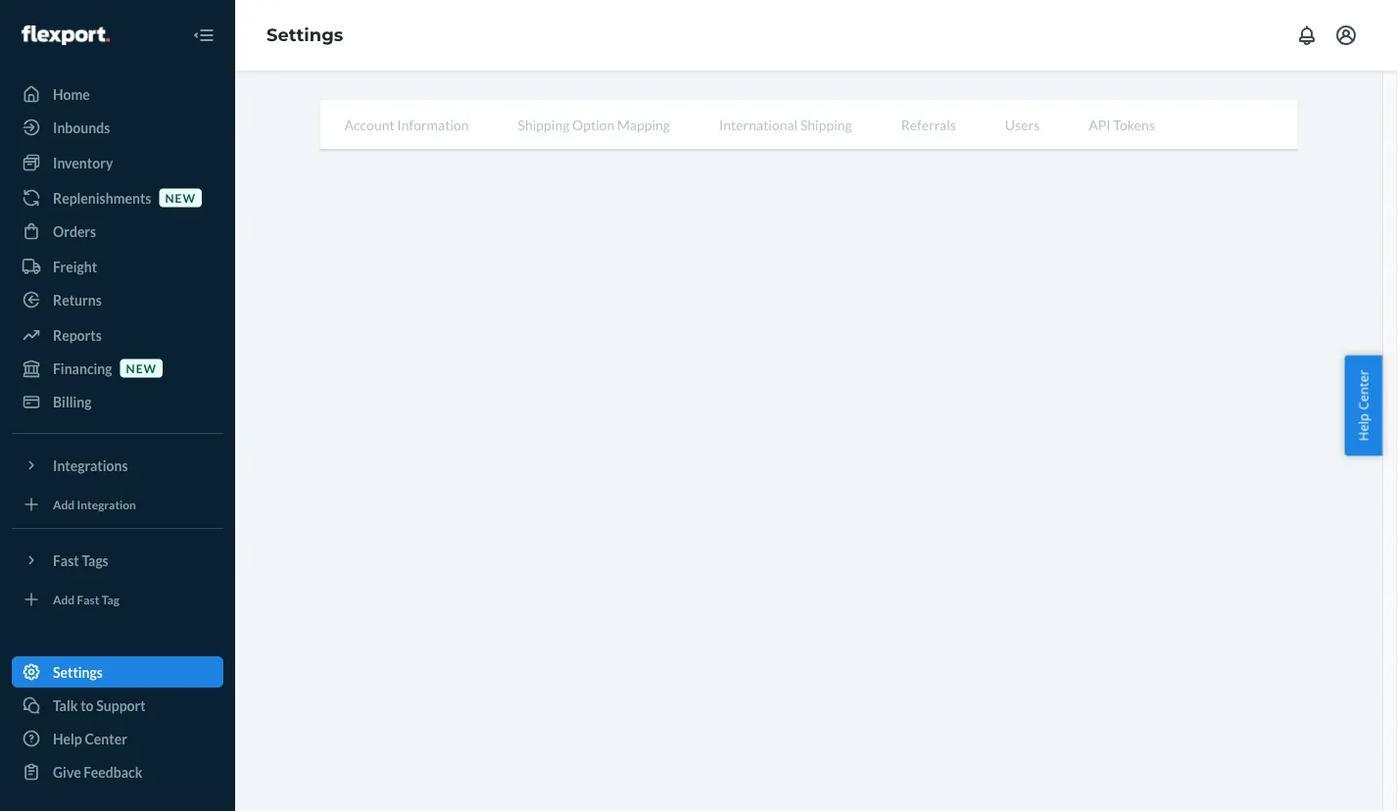 Task type: locate. For each thing, give the bounding box(es) containing it.
home
[[53, 86, 90, 102]]

close navigation image
[[192, 24, 216, 47]]

inventory
[[53, 154, 113, 171]]

0 vertical spatial settings link
[[267, 24, 343, 46]]

orders
[[53, 223, 96, 240]]

1 horizontal spatial shipping
[[801, 116, 853, 133]]

users
[[1006, 116, 1040, 133]]

1 horizontal spatial center
[[1355, 370, 1373, 410]]

account information tab
[[320, 100, 494, 149]]

0 vertical spatial help
[[1355, 414, 1373, 441]]

1 vertical spatial new
[[126, 361, 157, 375]]

fast tags
[[53, 552, 109, 569]]

1 horizontal spatial settings
[[267, 24, 343, 46]]

1 horizontal spatial settings link
[[267, 24, 343, 46]]

feedback
[[84, 764, 143, 781]]

new for replenishments
[[165, 191, 196, 205]]

0 horizontal spatial new
[[126, 361, 157, 375]]

account information
[[345, 116, 469, 133]]

settings link
[[267, 24, 343, 46], [12, 657, 223, 688]]

add fast tag
[[53, 592, 120, 607]]

0 vertical spatial center
[[1355, 370, 1373, 410]]

referrals
[[902, 116, 957, 133]]

add down fast tags
[[53, 592, 75, 607]]

fast left the tag
[[77, 592, 99, 607]]

to
[[81, 697, 94, 714]]

shipping left option
[[518, 116, 570, 133]]

center inside button
[[1355, 370, 1373, 410]]

new down reports link
[[126, 361, 157, 375]]

add for add integration
[[53, 497, 75, 512]]

add
[[53, 497, 75, 512], [53, 592, 75, 607]]

freight link
[[12, 251, 223, 282]]

fast left tags
[[53, 552, 79, 569]]

0 vertical spatial fast
[[53, 552, 79, 569]]

1 horizontal spatial help center
[[1355, 370, 1373, 441]]

new for financing
[[126, 361, 157, 375]]

billing link
[[12, 386, 223, 418]]

give feedback
[[53, 764, 143, 781]]

shipping right international
[[801, 116, 853, 133]]

0 horizontal spatial shipping
[[518, 116, 570, 133]]

0 horizontal spatial center
[[85, 731, 127, 747]]

fast
[[53, 552, 79, 569], [77, 592, 99, 607]]

flexport logo image
[[22, 25, 110, 45]]

shipping
[[518, 116, 570, 133], [801, 116, 853, 133]]

help inside button
[[1355, 414, 1373, 441]]

integrations button
[[12, 450, 223, 481]]

1 add from the top
[[53, 497, 75, 512]]

new
[[165, 191, 196, 205], [126, 361, 157, 375]]

0 vertical spatial new
[[165, 191, 196, 205]]

add integration
[[53, 497, 136, 512]]

talk to support button
[[12, 690, 223, 721]]

help
[[1355, 414, 1373, 441], [53, 731, 82, 747]]

option
[[573, 116, 615, 133]]

0 horizontal spatial settings
[[53, 664, 103, 681]]

add left integration
[[53, 497, 75, 512]]

0 vertical spatial add
[[53, 497, 75, 512]]

0 horizontal spatial help
[[53, 731, 82, 747]]

add fast tag link
[[12, 584, 223, 616]]

0 vertical spatial settings
[[267, 24, 343, 46]]

open notifications image
[[1296, 24, 1319, 47]]

1 horizontal spatial new
[[165, 191, 196, 205]]

0 horizontal spatial help center
[[53, 731, 127, 747]]

returns link
[[12, 284, 223, 316]]

center
[[1355, 370, 1373, 410], [85, 731, 127, 747]]

1 vertical spatial center
[[85, 731, 127, 747]]

international shipping
[[719, 116, 853, 133]]

shipping option mapping
[[518, 116, 670, 133]]

settings
[[267, 24, 343, 46], [53, 664, 103, 681]]

api tokens tab
[[1065, 100, 1180, 149]]

0 vertical spatial help center
[[1355, 370, 1373, 441]]

information
[[397, 116, 469, 133]]

help center
[[1355, 370, 1373, 441], [53, 731, 127, 747]]

fast inside dropdown button
[[53, 552, 79, 569]]

new up orders link
[[165, 191, 196, 205]]

1 vertical spatial settings link
[[12, 657, 223, 688]]

open account menu image
[[1335, 24, 1359, 47]]

2 add from the top
[[53, 592, 75, 607]]

1 vertical spatial add
[[53, 592, 75, 607]]

0 horizontal spatial settings link
[[12, 657, 223, 688]]

international
[[719, 116, 798, 133]]

1 horizontal spatial help
[[1355, 414, 1373, 441]]

account
[[345, 116, 395, 133]]

tab list
[[320, 100, 1298, 150]]

tag
[[102, 592, 120, 607]]



Task type: vqa. For each thing, say whether or not it's contained in the screenshot.
Duty for Worldwide Partner Delivered Duty Unpaid
no



Task type: describe. For each thing, give the bounding box(es) containing it.
shipping option mapping tab
[[494, 100, 695, 149]]

financing
[[53, 360, 112, 377]]

api
[[1089, 116, 1111, 133]]

api tokens
[[1089, 116, 1156, 133]]

integrations
[[53, 457, 128, 474]]

tab list containing account information
[[320, 100, 1298, 150]]

support
[[96, 697, 146, 714]]

1 shipping from the left
[[518, 116, 570, 133]]

inbounds
[[53, 119, 110, 136]]

1 vertical spatial help
[[53, 731, 82, 747]]

talk to support
[[53, 697, 146, 714]]

2 shipping from the left
[[801, 116, 853, 133]]

users tab
[[981, 100, 1065, 149]]

home link
[[12, 78, 223, 110]]

billing
[[53, 394, 92, 410]]

fast tags button
[[12, 545, 223, 576]]

tags
[[82, 552, 109, 569]]

give
[[53, 764, 81, 781]]

add for add fast tag
[[53, 592, 75, 607]]

integration
[[77, 497, 136, 512]]

orders link
[[12, 216, 223, 247]]

help center inside button
[[1355, 370, 1373, 441]]

help center link
[[12, 723, 223, 755]]

international shipping tab
[[695, 100, 877, 149]]

referrals tab
[[877, 100, 981, 149]]

add integration link
[[12, 489, 223, 521]]

give feedback button
[[12, 757, 223, 788]]

tokens
[[1114, 116, 1156, 133]]

reports
[[53, 327, 102, 344]]

mapping
[[618, 116, 670, 133]]

inbounds link
[[12, 112, 223, 143]]

1 vertical spatial settings
[[53, 664, 103, 681]]

returns
[[53, 292, 102, 308]]

inventory link
[[12, 147, 223, 178]]

talk
[[53, 697, 78, 714]]

help center button
[[1345, 356, 1383, 456]]

reports link
[[12, 320, 223, 351]]

replenishments
[[53, 190, 151, 206]]

1 vertical spatial help center
[[53, 731, 127, 747]]

freight
[[53, 258, 97, 275]]

1 vertical spatial fast
[[77, 592, 99, 607]]



